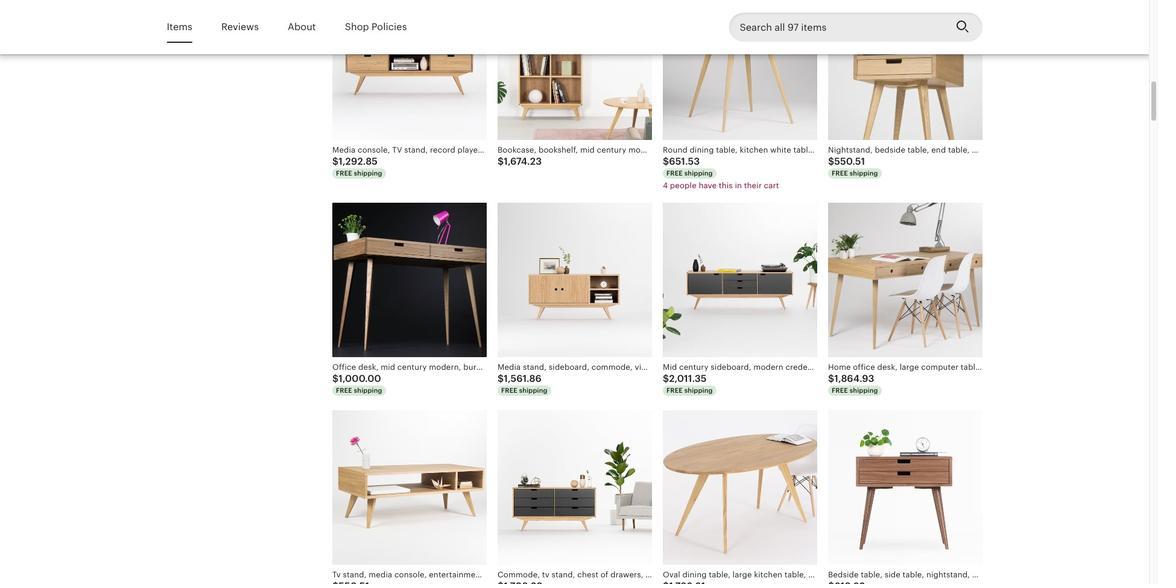 Task type: locate. For each thing, give the bounding box(es) containing it.
free down the 1,292.85
[[336, 170, 352, 177]]

tv inside "mid century sideboard, modern credenza, black tv stand $ 2,011.35 free shipping"
[[848, 363, 855, 372]]

solid up 1,674.23
[[517, 146, 535, 155]]

free down '550.51'
[[832, 170, 848, 177]]

solid up '550.51'
[[836, 146, 854, 155]]

1 horizontal spatial media
[[498, 363, 521, 372]]

storage,
[[655, 363, 686, 372]]

sideboard,
[[549, 363, 589, 372], [711, 363, 751, 372]]

oak up '550.51'
[[856, 146, 870, 155]]

made
[[483, 146, 505, 155]]

shipping down 1,561.86
[[519, 387, 547, 394]]

shipping inside $ 550.51 free shipping
[[850, 170, 878, 177]]

reviews link
[[221, 13, 259, 41]]

0 horizontal spatial table,
[[716, 146, 738, 155]]

1 tv from the left
[[688, 363, 696, 372]]

2 sideboard, from the left
[[711, 363, 751, 372]]

shipping inside 'media stand, sideboard, commode, vinyl storage, tv stand, media cabinet $ 1,561.86 free shipping'
[[519, 387, 547, 394]]

shipping down the 1,292.85
[[354, 170, 382, 177]]

0 horizontal spatial solid
[[517, 146, 535, 155]]

1 horizontal spatial solid
[[836, 146, 854, 155]]

have
[[699, 181, 717, 190]]

free down 1,000.00
[[336, 387, 352, 394]]

oak left wood
[[537, 146, 551, 155]]

shipping inside round dining table, kitchen white table, with solid oak legs, scandinavian design $ 651.53 free shipping 4 people have this in their cart
[[684, 170, 713, 177]]

commode, tv stand, chest of drawers, credenza, dresser, filing cabinet, mid century modern image
[[498, 410, 652, 565]]

table,
[[716, 146, 738, 155], [794, 146, 815, 155]]

shipping down 1,000.00
[[354, 387, 382, 394]]

1,561.86
[[504, 373, 542, 385]]

2 horizontal spatial stand,
[[698, 363, 721, 372]]

$ 550.51 free shipping
[[828, 156, 878, 177]]

$ inside $ 1,864.93 free shipping
[[828, 373, 834, 385]]

tv
[[688, 363, 696, 372], [848, 363, 855, 372]]

sideboard, inside 'media stand, sideboard, commode, vinyl storage, tv stand, media cabinet $ 1,561.86 free shipping'
[[549, 363, 589, 372]]

$ inside media console, tv stand, record player made of solid oak wood $ 1,292.85 free shipping
[[332, 156, 338, 167]]

free inside 'media stand, sideboard, commode, vinyl storage, tv stand, media cabinet $ 1,561.86 free shipping'
[[501, 387, 517, 394]]

1 horizontal spatial tv
[[848, 363, 855, 372]]

$ 1,000.00 free shipping
[[332, 373, 382, 394]]

$
[[332, 156, 338, 167], [498, 156, 504, 167], [663, 156, 669, 167], [828, 156, 834, 167], [332, 373, 338, 385], [498, 373, 504, 385], [663, 373, 669, 385], [828, 373, 834, 385]]

tv inside 'media stand, sideboard, commode, vinyl storage, tv stand, media cabinet $ 1,561.86 free shipping'
[[688, 363, 696, 372]]

media inside media console, tv stand, record player made of solid oak wood $ 1,292.85 free shipping
[[332, 146, 355, 155]]

tv for 2,011.35
[[848, 363, 855, 372]]

solid
[[517, 146, 535, 155], [836, 146, 854, 155]]

tv up the 2,011.35
[[688, 363, 696, 372]]

tv up the 1,864.93
[[848, 363, 855, 372]]

shipping down '550.51'
[[850, 170, 878, 177]]

4
[[663, 181, 668, 190]]

media console, tv stand, record player made of solid oak wood $ 1,292.85 free shipping
[[332, 146, 574, 177]]

table, right dining
[[716, 146, 738, 155]]

sideboard, inside "mid century sideboard, modern credenza, black tv stand $ 2,011.35 free shipping"
[[711, 363, 751, 372]]

free down the 1,864.93
[[832, 387, 848, 394]]

shipping
[[354, 170, 382, 177], [684, 170, 713, 177], [850, 170, 878, 177], [354, 387, 382, 394], [519, 387, 547, 394], [684, 387, 713, 394], [850, 387, 878, 394]]

free down the 2,011.35
[[667, 387, 683, 394]]

black
[[825, 363, 846, 372]]

1 vertical spatial media
[[498, 363, 521, 372]]

of
[[507, 146, 514, 155]]

free
[[336, 170, 352, 177], [667, 170, 683, 177], [832, 170, 848, 177], [336, 387, 352, 394], [501, 387, 517, 394], [667, 387, 683, 394], [832, 387, 848, 394]]

tv stand, media console, entertainment center, tv cabinet, mid century modern, made of oak wood image
[[332, 410, 487, 565]]

free inside $ 1,864.93 free shipping
[[832, 387, 848, 394]]

player
[[457, 146, 481, 155]]

1 oak from the left
[[537, 146, 551, 155]]

legs,
[[872, 146, 890, 155]]

0 horizontal spatial tv
[[688, 363, 696, 372]]

stand, right tv
[[404, 146, 428, 155]]

shop policies link
[[345, 13, 407, 41]]

sideboard, left 'commode,' on the right
[[549, 363, 589, 372]]

wood
[[553, 146, 574, 155]]

$ 1,864.93 free shipping
[[828, 373, 878, 394]]

credenza,
[[786, 363, 823, 372]]

nightstand, bedside table, end table, with one drawer and open shelf, mid century modern image
[[828, 0, 983, 140]]

items
[[167, 21, 192, 32]]

1 horizontal spatial stand,
[[523, 363, 547, 372]]

vinyl
[[635, 363, 653, 372]]

stand,
[[404, 146, 428, 155], [523, 363, 547, 372], [698, 363, 721, 372]]

1 solid from the left
[[517, 146, 535, 155]]

$ inside 'media stand, sideboard, commode, vinyl storage, tv stand, media cabinet $ 1,561.86 free shipping'
[[498, 373, 504, 385]]

oak
[[537, 146, 551, 155], [856, 146, 870, 155]]

1,674.23
[[504, 156, 542, 167]]

2 solid from the left
[[836, 146, 854, 155]]

2 tv from the left
[[848, 363, 855, 372]]

0 horizontal spatial sideboard,
[[549, 363, 589, 372]]

media
[[332, 146, 355, 155], [498, 363, 521, 372]]

shipping down the 1,864.93
[[850, 387, 878, 394]]

free down 1,561.86
[[501, 387, 517, 394]]

shipping down the 2,011.35
[[684, 387, 713, 394]]

media up the 1,292.85
[[332, 146, 355, 155]]

1 horizontal spatial oak
[[856, 146, 870, 155]]

shipping inside "mid century sideboard, modern credenza, black tv stand $ 2,011.35 free shipping"
[[684, 387, 713, 394]]

cabinet
[[749, 363, 778, 372]]

round dining table, kitchen white table, with solid oak legs, scandinavian design image
[[663, 0, 817, 140]]

round
[[663, 146, 688, 155]]

2 oak from the left
[[856, 146, 870, 155]]

media inside 'media stand, sideboard, commode, vinyl storage, tv stand, media cabinet $ 1,561.86 free shipping'
[[498, 363, 521, 372]]

1 horizontal spatial sideboard,
[[711, 363, 751, 372]]

shipping up have at the right
[[684, 170, 713, 177]]

free inside round dining table, kitchen white table, with solid oak legs, scandinavian design $ 651.53 free shipping 4 people have this in their cart
[[667, 170, 683, 177]]

round dining table, kitchen white table, with solid oak legs, scandinavian design $ 651.53 free shipping 4 people have this in their cart
[[663, 146, 970, 190]]

solid inside round dining table, kitchen white table, with solid oak legs, scandinavian design $ 651.53 free shipping 4 people have this in their cart
[[836, 146, 854, 155]]

0 horizontal spatial media
[[332, 146, 355, 155]]

stand, up the 2,011.35
[[698, 363, 721, 372]]

1 horizontal spatial table,
[[794, 146, 815, 155]]

table, left with
[[794, 146, 815, 155]]

home office desk, large computer table, oak wood, bureau with drawers, customized size and finish image
[[828, 203, 983, 357]]

with
[[817, 146, 834, 155]]

0 vertical spatial media
[[332, 146, 355, 155]]

1 sideboard, from the left
[[549, 363, 589, 372]]

free up "people"
[[667, 170, 683, 177]]

media up 1,561.86
[[498, 363, 521, 372]]

tv for cabinet
[[688, 363, 696, 372]]

free inside $ 1,000.00 free shipping
[[336, 387, 352, 394]]

stand, up 1,561.86
[[523, 363, 547, 372]]

sideboard, right the century
[[711, 363, 751, 372]]

0 horizontal spatial oak
[[537, 146, 551, 155]]

0 horizontal spatial stand,
[[404, 146, 428, 155]]



Task type: describe. For each thing, give the bounding box(es) containing it.
shop
[[345, 21, 369, 32]]

their
[[744, 181, 762, 190]]

$ inside "mid century sideboard, modern credenza, black tv stand $ 2,011.35 free shipping"
[[663, 373, 669, 385]]

651.53
[[669, 156, 700, 167]]

1,864.93
[[834, 373, 874, 385]]

media stand, sideboard, commode, vinyl storage, tv stand, media cabinet image
[[498, 203, 652, 357]]

white
[[770, 146, 791, 155]]

$ inside $ 1,000.00 free shipping
[[332, 373, 338, 385]]

stand
[[858, 363, 879, 372]]

tv
[[392, 146, 402, 155]]

century
[[679, 363, 709, 372]]

people
[[670, 181, 697, 190]]

oval dining table, large kitchen table, made of solid oak wood, oval oak dining table for 6 image
[[663, 410, 817, 565]]

media console, tv stand, record player made of solid oak wood image
[[332, 0, 487, 140]]

$ inside $ 550.51 free shipping
[[828, 156, 834, 167]]

kitchen
[[740, 146, 768, 155]]

reviews
[[221, 21, 259, 32]]

design
[[945, 146, 970, 155]]

solid inside media console, tv stand, record player made of solid oak wood $ 1,292.85 free shipping
[[517, 146, 535, 155]]

bookcase, bookshelf, mid century modern, scandinavian, shelf unit made of oak wood image
[[498, 0, 652, 140]]

bedside table, side table, nightstand, mid century night stand, midcentury modern, bedside table eur image
[[828, 410, 983, 565]]

1,000.00
[[338, 373, 381, 385]]

sideboard, for 1,561.86
[[549, 363, 589, 372]]

shipping inside media console, tv stand, record player made of solid oak wood $ 1,292.85 free shipping
[[354, 170, 382, 177]]

2 table, from the left
[[794, 146, 815, 155]]

office desk, mid century modern, bureau, small computer table, made of oak wood, customized size and finish image
[[332, 203, 487, 357]]

media stand, sideboard, commode, vinyl storage, tv stand, media cabinet $ 1,561.86 free shipping
[[498, 363, 778, 394]]

mid
[[663, 363, 677, 372]]

sideboard, for 2,011.35
[[711, 363, 751, 372]]

$ inside round dining table, kitchen white table, with solid oak legs, scandinavian design $ 651.53 free shipping 4 people have this in their cart
[[663, 156, 669, 167]]

policies
[[372, 21, 407, 32]]

1,292.85
[[338, 156, 378, 167]]

shipping inside $ 1,000.00 free shipping
[[354, 387, 382, 394]]

media
[[724, 363, 747, 372]]

oak inside round dining table, kitchen white table, with solid oak legs, scandinavian design $ 651.53 free shipping 4 people have this in their cart
[[856, 146, 870, 155]]

commode,
[[592, 363, 633, 372]]

550.51
[[834, 156, 865, 167]]

modern
[[754, 363, 784, 372]]

about
[[288, 21, 316, 32]]

scandinavian
[[892, 146, 942, 155]]

shipping inside $ 1,864.93 free shipping
[[850, 387, 878, 394]]

in
[[735, 181, 742, 190]]

this
[[719, 181, 733, 190]]

record
[[430, 146, 455, 155]]

mid century sideboard, modern credenza, black tv stand $ 2,011.35 free shipping
[[663, 363, 879, 394]]

free inside $ 550.51 free shipping
[[832, 170, 848, 177]]

oak inside media console, tv stand, record player made of solid oak wood $ 1,292.85 free shipping
[[537, 146, 551, 155]]

about link
[[288, 13, 316, 41]]

2,011.35
[[669, 373, 707, 385]]

stand, inside media console, tv stand, record player made of solid oak wood $ 1,292.85 free shipping
[[404, 146, 428, 155]]

media for 1,561.86
[[498, 363, 521, 372]]

$ 1,674.23
[[498, 156, 542, 167]]

Search all 97 items text field
[[729, 13, 947, 42]]

media for $
[[332, 146, 355, 155]]

console,
[[358, 146, 390, 155]]

shop policies
[[345, 21, 407, 32]]

cart
[[764, 181, 779, 190]]

items link
[[167, 13, 192, 41]]

dining
[[690, 146, 714, 155]]

free inside "mid century sideboard, modern credenza, black tv stand $ 2,011.35 free shipping"
[[667, 387, 683, 394]]

mid century sideboard, modern credenza, black tv stand image
[[663, 203, 817, 357]]

free inside media console, tv stand, record player made of solid oak wood $ 1,292.85 free shipping
[[336, 170, 352, 177]]

1 table, from the left
[[716, 146, 738, 155]]



Task type: vqa. For each thing, say whether or not it's contained in the screenshot.
the always
no



